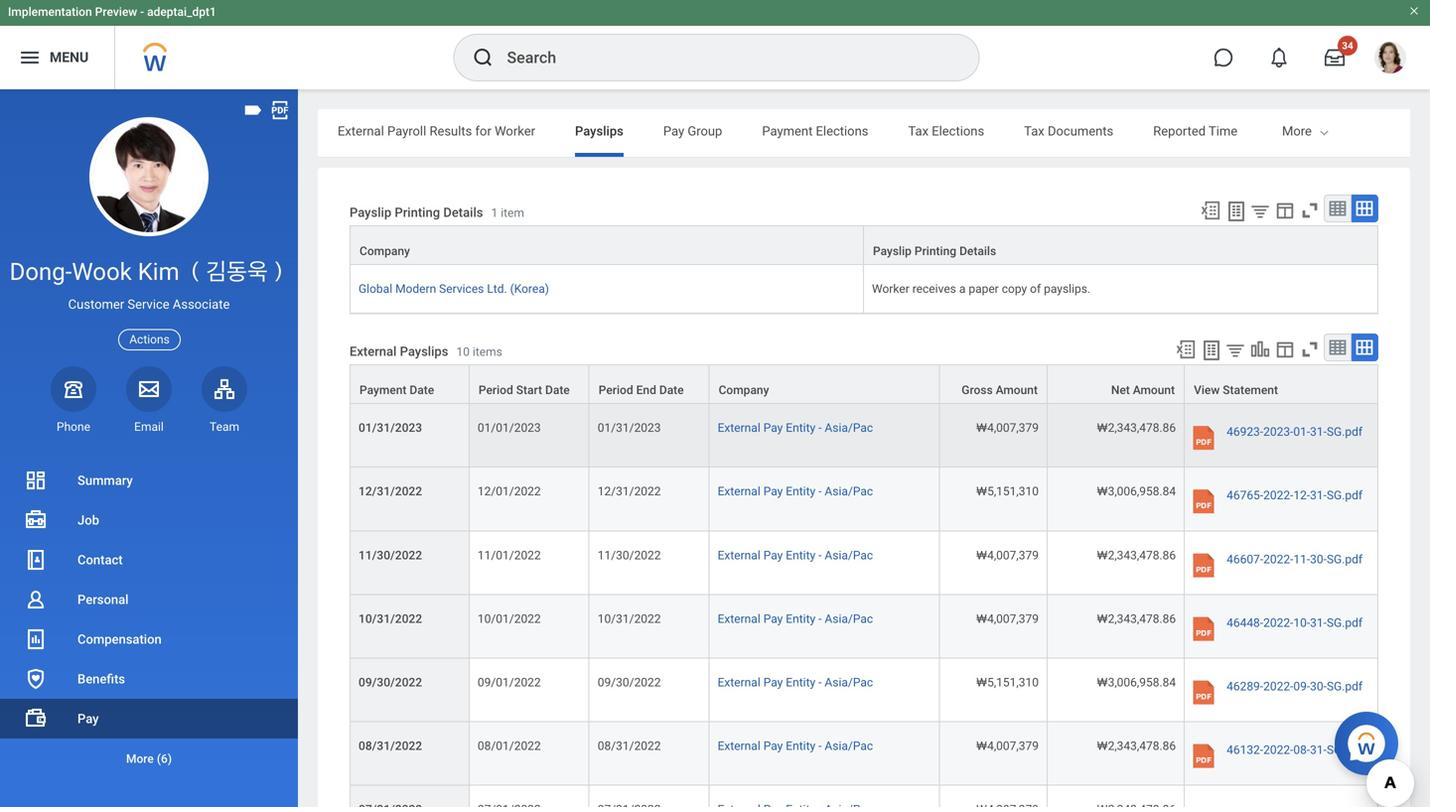 Task type: locate. For each thing, give the bounding box(es) containing it.
0 horizontal spatial payment
[[360, 383, 407, 397]]

₩4,007,379 for 46607-2022-11-30-sg.pdf
[[976, 549, 1039, 562]]

more for more
[[1282, 124, 1312, 139]]

toolbar up view statement popup button
[[1166, 334, 1378, 365]]

external pay entity - asia/pac for 12/31/2022
[[718, 485, 873, 499]]

0 vertical spatial ₩5,151,310
[[976, 485, 1039, 499]]

4 sg.pdf from the top
[[1327, 616, 1363, 630]]

0 vertical spatial 30-
[[1310, 552, 1327, 566]]

0 horizontal spatial 08/31/2022
[[359, 739, 422, 753]]

amount
[[996, 383, 1038, 397], [1133, 383, 1175, 397]]

worker
[[495, 124, 535, 139], [872, 282, 909, 296]]

2 09/30/2022 from the left
[[598, 676, 661, 690]]

payslips
[[575, 124, 624, 139], [400, 344, 448, 359]]

₩4,007,379 for 46448-2022-10-31-sg.pdf
[[976, 612, 1039, 626]]

more left (6)
[[126, 752, 154, 766]]

2 date from the left
[[545, 383, 570, 397]]

1 horizontal spatial date
[[545, 383, 570, 397]]

view statement button
[[1185, 366, 1377, 403]]

2 ₩5,151,310 from the top
[[976, 676, 1039, 690]]

row containing 01/31/2023
[[350, 404, 1378, 468]]

2022- for 46607-
[[1263, 552, 1293, 566]]

payslip printing details 1 item
[[350, 205, 524, 220]]

printing
[[395, 205, 440, 220], [915, 244, 956, 258]]

period left end
[[599, 383, 633, 397]]

1 expand table image from the top
[[1355, 199, 1374, 218]]

payment right "group"
[[762, 124, 813, 139]]

4 external pay entity - asia/pac link from the top
[[718, 608, 873, 626]]

6 entity from the top
[[786, 739, 816, 753]]

2 row from the top
[[350, 265, 1378, 314]]

benefits link
[[0, 659, 298, 699]]

export to worksheets image left select to filter grid data image
[[1200, 339, 1224, 363]]

global modern services ltd. (korea)
[[359, 282, 549, 296]]

pay inside list
[[77, 712, 99, 726]]

0 horizontal spatial 12/31/2022
[[359, 485, 422, 499]]

₩3,006,958.84
[[1097, 485, 1176, 499], [1097, 676, 1176, 690]]

payment for payment date
[[360, 383, 407, 397]]

2 expand table image from the top
[[1355, 338, 1374, 358]]

1 ₩4,007,379 from the top
[[976, 421, 1039, 435]]

export to worksheets image left select to filter grid data icon
[[1224, 200, 1248, 223]]

payslips left pay group at the top
[[575, 124, 624, 139]]

click to view/edit grid preferences image
[[1274, 200, 1296, 221], [1274, 339, 1296, 361]]

expand table image for table image
[[1355, 199, 1374, 218]]

3 external pay entity - asia/pac link from the top
[[718, 545, 873, 562]]

0 vertical spatial expand table image
[[1355, 199, 1374, 218]]

personal
[[77, 592, 129, 607]]

toolbar for details
[[1191, 195, 1378, 226]]

company right period end date popup button in the top left of the page
[[719, 383, 769, 397]]

0 horizontal spatial elections
[[816, 124, 868, 139]]

30- down 46765-2022-12-31-sg.pdf link
[[1310, 552, 1327, 566]]

date down external payslips 10 items
[[410, 383, 434, 397]]

payslip inside 'payslip printing details' popup button
[[873, 244, 912, 258]]

1 sg.pdf from the top
[[1327, 425, 1363, 439]]

tax elections
[[908, 124, 984, 139]]

sg.pdf right 08-
[[1327, 743, 1363, 757]]

printing up modern
[[395, 205, 440, 220]]

sg.pdf inside 46289-2022-09-30-sg.pdf link
[[1327, 680, 1363, 694]]

- for 10/31/2022
[[818, 612, 822, 626]]

costing allocations
[[1277, 124, 1389, 139]]

2 ₩4,007,379 from the top
[[976, 549, 1039, 562]]

01/31/2023 down period end date
[[598, 421, 661, 435]]

net
[[1111, 383, 1130, 397]]

3 external pay entity - asia/pac from the top
[[718, 549, 873, 562]]

0 horizontal spatial more
[[126, 752, 154, 766]]

worker right for
[[495, 124, 535, 139]]

31- down 46923-2023-01-31-sg.pdf link
[[1310, 489, 1327, 503]]

2 2022- from the top
[[1263, 552, 1293, 566]]

worker receives a paper copy of payslips.
[[872, 282, 1091, 296]]

1 horizontal spatial 11/30/2022
[[598, 549, 661, 562]]

company for 'company' popup button inside 'column header'
[[360, 244, 410, 258]]

10/31/2022
[[359, 612, 422, 626], [598, 612, 661, 626]]

printing up receives
[[915, 244, 956, 258]]

sg.pdf inside the 46132-2022-08-31-sg.pdf link
[[1327, 743, 1363, 757]]

3 2022- from the top
[[1263, 616, 1293, 630]]

1 vertical spatial ₩3,006,958.84
[[1097, 676, 1176, 690]]

0 horizontal spatial payslip
[[350, 205, 391, 220]]

1 vertical spatial details
[[959, 244, 996, 258]]

0 horizontal spatial company
[[360, 244, 410, 258]]

0 vertical spatial click to view/edit grid preferences image
[[1274, 200, 1296, 221]]

date
[[410, 383, 434, 397], [545, 383, 570, 397], [659, 383, 684, 397]]

2022- down 46765-2022-12-31-sg.pdf link
[[1263, 552, 1293, 566]]

dong-wook kim （김동욱）
[[10, 258, 288, 286]]

0 horizontal spatial printing
[[395, 205, 440, 220]]

1 horizontal spatial elections
[[932, 124, 984, 139]]

personal image
[[24, 588, 48, 612]]

0 vertical spatial ₩3,006,958.84
[[1097, 485, 1176, 499]]

Search Workday  search field
[[507, 36, 938, 79]]

0 vertical spatial printing
[[395, 205, 440, 220]]

benefits image
[[24, 667, 48, 691]]

10
[[456, 345, 470, 359]]

row containing 08/31/2022
[[350, 723, 1378, 786]]

6 external pay entity - asia/pac link from the top
[[718, 735, 873, 753]]

0 horizontal spatial 10/31/2022
[[359, 612, 422, 626]]

entity for 10/31/2022
[[786, 612, 816, 626]]

payslip up worker receives a paper copy of payslips.
[[873, 244, 912, 258]]

1 vertical spatial export to worksheets image
[[1200, 339, 1224, 363]]

46765-
[[1227, 489, 1263, 503]]

30- down 46448-2022-10-31-sg.pdf link
[[1310, 680, 1327, 694]]

2022- down 46289-2022-09-30-sg.pdf link
[[1263, 743, 1293, 757]]

search image
[[471, 46, 495, 70]]

pay for 11/30/2022
[[763, 549, 783, 562]]

2 tax from the left
[[1024, 124, 1044, 139]]

select to filter grid data image
[[1249, 201, 1271, 221]]

export to excel image up view
[[1175, 339, 1197, 361]]

0 vertical spatial company button
[[351, 227, 863, 264]]

expand table image right table image
[[1355, 199, 1374, 218]]

1 vertical spatial payslip
[[873, 244, 912, 258]]

2022- down 46923-2023-01-31-sg.pdf link
[[1263, 489, 1293, 503]]

6 external pay entity - asia/pac from the top
[[718, 739, 873, 753]]

(6)
[[157, 752, 172, 766]]

1 horizontal spatial 09/30/2022
[[598, 676, 661, 690]]

fullscreen image left table icon
[[1299, 339, 1321, 361]]

period left start
[[479, 383, 513, 397]]

sg.pdf for 46607-2022-11-30-sg.pdf
[[1327, 552, 1363, 566]]

0 horizontal spatial worker
[[495, 124, 535, 139]]

5 asia/pac from the top
[[825, 676, 873, 690]]

3 entity from the top
[[786, 549, 816, 562]]

global
[[359, 282, 392, 296]]

8 row from the top
[[350, 659, 1378, 723]]

2 ₩2,343,478.86 from the top
[[1097, 549, 1176, 562]]

date right start
[[545, 383, 570, 397]]

navigation pane region
[[0, 89, 298, 807]]

1 vertical spatial fullscreen image
[[1299, 339, 1321, 361]]

2 entity from the top
[[786, 485, 816, 499]]

items
[[473, 345, 502, 359]]

sg.pdf inside the 46607-2022-11-30-sg.pdf link
[[1327, 552, 1363, 566]]

3 asia/pac from the top
[[825, 549, 873, 562]]

company up global
[[360, 244, 410, 258]]

tax
[[908, 124, 929, 139], [1024, 124, 1044, 139]]

30-
[[1310, 552, 1327, 566], [1310, 680, 1327, 694]]

31- for 08-
[[1310, 743, 1327, 757]]

31- for 10-
[[1310, 616, 1327, 630]]

more (6) button
[[0, 739, 298, 779]]

click to view/edit grid preferences image right view worker - expand/collapse chart "icon" in the top of the page
[[1274, 339, 1296, 361]]

sg.pdf right 01-
[[1327, 425, 1363, 439]]

09/30/2022
[[359, 676, 422, 690], [598, 676, 661, 690]]

phone dong-wook kim （김동욱） element
[[51, 419, 96, 435]]

asia/pac
[[825, 421, 873, 435], [825, 485, 873, 499], [825, 549, 873, 562], [825, 612, 873, 626], [825, 676, 873, 690], [825, 739, 873, 753]]

sg.pdf for 46765-2022-12-31-sg.pdf
[[1327, 489, 1363, 503]]

summary image
[[24, 469, 48, 493]]

5 sg.pdf from the top
[[1327, 680, 1363, 694]]

12-
[[1293, 489, 1310, 503]]

1 elections from the left
[[816, 124, 868, 139]]

4 row from the top
[[350, 404, 1378, 468]]

receives
[[912, 282, 956, 296]]

fullscreen image left table image
[[1299, 200, 1321, 221]]

1 horizontal spatial tax
[[1024, 124, 1044, 139]]

1 external pay entity - asia/pac from the top
[[718, 421, 873, 435]]

company inside 'company' 'column header'
[[360, 244, 410, 258]]

1 ₩5,151,310 from the top
[[976, 485, 1039, 499]]

1 vertical spatial ₩5,151,310
[[976, 676, 1039, 690]]

2 sg.pdf from the top
[[1327, 489, 1363, 503]]

6 asia/pac from the top
[[825, 739, 873, 753]]

toolbar down costing
[[1191, 195, 1378, 226]]

- for 01/31/2023
[[818, 421, 822, 435]]

01/31/2023
[[359, 421, 422, 435], [598, 421, 661, 435]]

external pay entity - asia/pac for 01/31/2023
[[718, 421, 873, 435]]

₩2,343,478.86
[[1097, 421, 1176, 435], [1097, 549, 1176, 562], [1097, 612, 1176, 626], [1097, 739, 1176, 753]]

₩2,343,478.86 for 46132-2022-08-31-sg.pdf
[[1097, 739, 1176, 753]]

2022- for 46289-
[[1263, 680, 1293, 694]]

1 vertical spatial expand table image
[[1355, 338, 1374, 358]]

2022- down the 46607-2022-11-30-sg.pdf link
[[1263, 616, 1293, 630]]

payslips up 'payment date' popup button
[[400, 344, 448, 359]]

export to excel image for details
[[1200, 200, 1222, 221]]

5 2022- from the top
[[1263, 743, 1293, 757]]

4 external pay entity - asia/pac from the top
[[718, 612, 873, 626]]

external pay entity - asia/pac link for 08/31/2022
[[718, 735, 873, 753]]

date for period start date
[[545, 383, 570, 397]]

more left allocations
[[1282, 124, 1312, 139]]

9 row from the top
[[350, 723, 1378, 786]]

sg.pdf right 10-
[[1327, 616, 1363, 630]]

expand table image right table icon
[[1355, 338, 1374, 358]]

1 vertical spatial click to view/edit grid preferences image
[[1274, 339, 1296, 361]]

sg.pdf inside 46765-2022-12-31-sg.pdf link
[[1327, 489, 1363, 503]]

1 horizontal spatial payment
[[762, 124, 813, 139]]

3 row from the top
[[350, 365, 1378, 404]]

1 vertical spatial export to excel image
[[1175, 339, 1197, 361]]

1 ₩2,343,478.86 from the top
[[1097, 421, 1176, 435]]

34 button
[[1313, 36, 1358, 79]]

01/31/2023 down payment date
[[359, 421, 422, 435]]

1 tax from the left
[[908, 124, 929, 139]]

amount right gross
[[996, 383, 1038, 397]]

1 horizontal spatial printing
[[915, 244, 956, 258]]

amount right net
[[1133, 383, 1175, 397]]

gross
[[962, 383, 993, 397]]

payment inside popup button
[[360, 383, 407, 397]]

1 horizontal spatial company
[[719, 383, 769, 397]]

2 period from the left
[[599, 383, 633, 397]]

1 horizontal spatial export to excel image
[[1200, 200, 1222, 221]]

sg.pdf inside 46448-2022-10-31-sg.pdf link
[[1327, 616, 1363, 630]]

4 ₩2,343,478.86 from the top
[[1097, 739, 1176, 753]]

phone image
[[60, 377, 87, 401]]

2 elections from the left
[[932, 124, 984, 139]]

2 11/30/2022 from the left
[[598, 549, 661, 562]]

export to excel image
[[1200, 200, 1222, 221], [1175, 339, 1197, 361]]

0 horizontal spatial 11/30/2022
[[359, 549, 422, 562]]

period start date
[[479, 383, 570, 397]]

0 vertical spatial company
[[360, 244, 410, 258]]

1 horizontal spatial 12/31/2022
[[598, 485, 661, 499]]

6 row from the top
[[350, 532, 1378, 595]]

external pay entity - asia/pac
[[718, 421, 873, 435], [718, 485, 873, 499], [718, 549, 873, 562], [718, 612, 873, 626], [718, 676, 873, 690], [718, 739, 873, 753]]

1 vertical spatial toolbar
[[1166, 334, 1378, 365]]

1 horizontal spatial export to worksheets image
[[1224, 200, 1248, 223]]

1 2022- from the top
[[1263, 489, 1293, 503]]

09/01/2022
[[478, 676, 541, 690]]

0 vertical spatial toolbar
[[1191, 195, 1378, 226]]

entity
[[786, 421, 816, 435], [786, 485, 816, 499], [786, 549, 816, 562], [786, 612, 816, 626], [786, 676, 816, 690], [786, 739, 816, 753]]

1 horizontal spatial worker
[[872, 282, 909, 296]]

1 horizontal spatial 08/31/2022
[[598, 739, 661, 753]]

1 horizontal spatial payslip
[[873, 244, 912, 258]]

more (6)
[[126, 752, 172, 766]]

0 vertical spatial payment
[[762, 124, 813, 139]]

1 row from the top
[[350, 226, 1378, 266]]

1 ₩3,006,958.84 from the top
[[1097, 485, 1176, 499]]

1 12/31/2022 from the left
[[359, 485, 422, 499]]

external for 10/31/2022
[[718, 612, 760, 626]]

5 entity from the top
[[786, 676, 816, 690]]

1 external pay entity - asia/pac link from the top
[[718, 417, 873, 435]]

0 vertical spatial more
[[1282, 124, 1312, 139]]

1 period from the left
[[479, 383, 513, 397]]

- for 11/30/2022
[[818, 549, 822, 562]]

2 horizontal spatial date
[[659, 383, 684, 397]]

1 entity from the top
[[786, 421, 816, 435]]

0 vertical spatial worker
[[495, 124, 535, 139]]

view worker - expand/collapse chart image
[[1249, 339, 1271, 361]]

0 horizontal spatial 09/30/2022
[[359, 676, 422, 690]]

for
[[475, 124, 491, 139]]

sg.pdf
[[1327, 425, 1363, 439], [1327, 489, 1363, 503], [1327, 552, 1363, 566], [1327, 616, 1363, 630], [1327, 680, 1363, 694], [1327, 743, 1363, 757]]

01-
[[1293, 425, 1310, 439]]

3 ₩2,343,478.86 from the top
[[1097, 612, 1176, 626]]

fullscreen image
[[1299, 200, 1321, 221], [1299, 339, 1321, 361]]

row
[[350, 226, 1378, 266], [350, 265, 1378, 314], [350, 365, 1378, 404], [350, 404, 1378, 468], [350, 468, 1378, 532], [350, 532, 1378, 595], [350, 595, 1378, 659], [350, 659, 1378, 723], [350, 723, 1378, 786], [350, 786, 1378, 807]]

2 31- from the top
[[1310, 489, 1327, 503]]

printing inside 'payslip printing details' popup button
[[915, 244, 956, 258]]

benefits
[[77, 672, 125, 687]]

30- for 09-
[[1310, 680, 1327, 694]]

more
[[1282, 124, 1312, 139], [126, 752, 154, 766]]

4 2022- from the top
[[1263, 680, 1293, 694]]

table image
[[1328, 338, 1348, 358]]

2 asia/pac from the top
[[825, 485, 873, 499]]

implementation
[[8, 5, 92, 19]]

3 31- from the top
[[1310, 616, 1327, 630]]

external pay entity - asia/pac link for 10/31/2022
[[718, 608, 873, 626]]

0 vertical spatial payslip
[[350, 205, 391, 220]]

46923-2023-01-31-sg.pdf link
[[1227, 420, 1363, 455]]

2 external pay entity - asia/pac link from the top
[[718, 481, 873, 499]]

₩4,007,379 for 46132-2022-08-31-sg.pdf
[[976, 739, 1039, 753]]

entity for 09/30/2022
[[786, 676, 816, 690]]

46765-2022-12-31-sg.pdf
[[1227, 489, 1363, 503]]

0 horizontal spatial date
[[410, 383, 434, 397]]

inbox large image
[[1325, 48, 1345, 68]]

₩5,151,310 for 46765-2022-12-31-sg.pdf
[[976, 485, 1039, 499]]

31-
[[1310, 425, 1327, 439], [1310, 489, 1327, 503], [1310, 616, 1327, 630], [1310, 743, 1327, 757]]

list
[[0, 461, 298, 779]]

1 horizontal spatial amount
[[1133, 383, 1175, 397]]

details inside popup button
[[959, 244, 996, 258]]

export to worksheets image
[[1224, 200, 1248, 223], [1200, 339, 1224, 363]]

4 entity from the top
[[786, 612, 816, 626]]

asia/pac for 08/31/2022
[[825, 739, 873, 753]]

external pay entity - asia/pac for 09/30/2022
[[718, 676, 873, 690]]

1 horizontal spatial payslips
[[575, 124, 624, 139]]

11/30/2022
[[359, 549, 422, 562], [598, 549, 661, 562]]

customer
[[68, 297, 124, 312]]

1 vertical spatial printing
[[915, 244, 956, 258]]

31- down 46289-2022-09-30-sg.pdf link
[[1310, 743, 1327, 757]]

row containing 11/30/2022
[[350, 532, 1378, 595]]

2 ₩3,006,958.84 from the top
[[1097, 676, 1176, 690]]

0 horizontal spatial tax
[[908, 124, 929, 139]]

modern
[[395, 282, 436, 296]]

0 horizontal spatial period
[[479, 383, 513, 397]]

click to view/edit grid preferences image right select to filter grid data icon
[[1274, 200, 1296, 221]]

a
[[959, 282, 966, 296]]

0 horizontal spatial export to worksheets image
[[1200, 339, 1224, 363]]

1 asia/pac from the top
[[825, 421, 873, 435]]

1 amount from the left
[[996, 383, 1038, 397]]

date for period end date
[[659, 383, 684, 397]]

reported
[[1153, 124, 1206, 139]]

export to excel image left select to filter grid data icon
[[1200, 200, 1222, 221]]

31- right 2023-
[[1310, 425, 1327, 439]]

sg.pdf for 46289-2022-09-30-sg.pdf
[[1327, 680, 1363, 694]]

details up worker receives a paper copy of payslips.
[[959, 244, 996, 258]]

pay for 01/31/2023
[[763, 421, 783, 435]]

payment down external payslips 10 items
[[360, 383, 407, 397]]

payment inside tab list
[[762, 124, 813, 139]]

1 vertical spatial company
[[719, 383, 769, 397]]

5 row from the top
[[350, 468, 1378, 532]]

company column header
[[350, 226, 864, 266]]

4 31- from the top
[[1310, 743, 1327, 757]]

pay inside tab list
[[663, 124, 684, 139]]

1 10/31/2022 from the left
[[359, 612, 422, 626]]

details left 1
[[443, 205, 483, 220]]

0 horizontal spatial details
[[443, 205, 483, 220]]

6 sg.pdf from the top
[[1327, 743, 1363, 757]]

1 horizontal spatial 10/31/2022
[[598, 612, 661, 626]]

sg.pdf right the 11-
[[1327, 552, 1363, 566]]

payment
[[762, 124, 813, 139], [360, 383, 407, 397]]

payslip up global
[[350, 205, 391, 220]]

toolbar for 10
[[1166, 334, 1378, 365]]

period for period end date
[[599, 383, 633, 397]]

0 vertical spatial fullscreen image
[[1299, 200, 1321, 221]]

3 date from the left
[[659, 383, 684, 397]]

payslip printing details
[[873, 244, 996, 258]]

sg.pdf inside 46923-2023-01-31-sg.pdf link
[[1327, 425, 1363, 439]]

1 vertical spatial 30-
[[1310, 680, 1327, 694]]

date right end
[[659, 383, 684, 397]]

contact link
[[0, 540, 298, 580]]

0 horizontal spatial amount
[[996, 383, 1038, 397]]

1 31- from the top
[[1310, 425, 1327, 439]]

4 asia/pac from the top
[[825, 612, 873, 626]]

external pay entity - asia/pac link for 01/31/2023
[[718, 417, 873, 435]]

sg.pdf right 12- at the bottom right
[[1327, 489, 1363, 503]]

1 vertical spatial worker
[[872, 282, 909, 296]]

- for 09/30/2022
[[818, 676, 822, 690]]

reported time
[[1153, 124, 1238, 139]]

2022- for 46765-
[[1263, 489, 1293, 503]]

asia/pac for 12/31/2022
[[825, 485, 873, 499]]

view
[[1194, 383, 1220, 397]]

1 horizontal spatial 01/31/2023
[[598, 421, 661, 435]]

5 external pay entity - asia/pac from the top
[[718, 676, 873, 690]]

1 horizontal spatial more
[[1282, 124, 1312, 139]]

2022- down 46448-2022-10-31-sg.pdf link
[[1263, 680, 1293, 694]]

more inside dropdown button
[[126, 752, 154, 766]]

0 horizontal spatial 01/31/2023
[[359, 421, 422, 435]]

amount for gross amount
[[996, 383, 1038, 397]]

-
[[140, 5, 144, 19], [818, 421, 822, 435], [818, 485, 822, 499], [818, 549, 822, 562], [818, 612, 822, 626], [818, 676, 822, 690], [818, 739, 822, 753]]

2 30- from the top
[[1310, 680, 1327, 694]]

0 vertical spatial export to excel image
[[1200, 200, 1222, 221]]

list containing summary
[[0, 461, 298, 779]]

7 row from the top
[[350, 595, 1378, 659]]

1 vertical spatial company button
[[710, 366, 939, 403]]

tab list
[[318, 109, 1410, 157]]

3 ₩4,007,379 from the top
[[976, 612, 1039, 626]]

toolbar
[[1191, 195, 1378, 226], [1166, 334, 1378, 365]]

1
[[491, 206, 498, 220]]

worker left receives
[[872, 282, 909, 296]]

5 external pay entity - asia/pac link from the top
[[718, 672, 873, 690]]

view team image
[[213, 377, 236, 401]]

1 vertical spatial more
[[126, 752, 154, 766]]

1 horizontal spatial details
[[959, 244, 996, 258]]

1 horizontal spatial period
[[599, 383, 633, 397]]

1 30- from the top
[[1310, 552, 1327, 566]]

31- down the 46607-2022-11-30-sg.pdf link
[[1310, 616, 1327, 630]]

0 vertical spatial details
[[443, 205, 483, 220]]

contact image
[[24, 548, 48, 572]]

sg.pdf right '09-'
[[1327, 680, 1363, 694]]

elections for tax elections
[[932, 124, 984, 139]]

entity for 11/30/2022
[[786, 549, 816, 562]]

3 sg.pdf from the top
[[1327, 552, 1363, 566]]

expand table image
[[1355, 199, 1374, 218], [1355, 338, 1374, 358]]

1 vertical spatial payslips
[[400, 344, 448, 359]]

amount for net amount
[[1133, 383, 1175, 397]]

2 external pay entity - asia/pac from the top
[[718, 485, 873, 499]]

4 ₩4,007,379 from the top
[[976, 739, 1039, 753]]

2 amount from the left
[[1133, 383, 1175, 397]]

company
[[360, 244, 410, 258], [719, 383, 769, 397]]

row containing payment date
[[350, 365, 1378, 404]]

select to filter grid data image
[[1224, 340, 1246, 361]]

30- for 11-
[[1310, 552, 1327, 566]]

46289-2022-09-30-sg.pdf
[[1227, 680, 1363, 694]]

0 horizontal spatial export to excel image
[[1175, 339, 1197, 361]]

0 vertical spatial payslips
[[575, 124, 624, 139]]

0 vertical spatial export to worksheets image
[[1224, 200, 1248, 223]]

1 vertical spatial payment
[[360, 383, 407, 397]]

asia/pac for 11/30/2022
[[825, 549, 873, 562]]

company for bottom 'company' popup button
[[719, 383, 769, 397]]



Task type: describe. For each thing, give the bounding box(es) containing it.
1 09/30/2022 from the left
[[359, 676, 422, 690]]

adeptai_dpt1
[[147, 5, 216, 19]]

row containing 10/31/2022
[[350, 595, 1378, 659]]

2 10/31/2022 from the left
[[598, 612, 661, 626]]

2023-
[[1263, 425, 1293, 439]]

period end date button
[[590, 366, 709, 403]]

of
[[1030, 282, 1041, 296]]

export to worksheets image for details
[[1224, 200, 1248, 223]]

menu
[[50, 49, 89, 66]]

10-
[[1293, 616, 1310, 630]]

11/01/2022
[[478, 549, 541, 562]]

table image
[[1328, 199, 1348, 218]]

payslip for payslip printing details 1 item
[[350, 205, 391, 220]]

09-
[[1293, 680, 1310, 694]]

payslip printing details button
[[864, 227, 1377, 264]]

tax for tax documents
[[1024, 124, 1044, 139]]

company button inside 'column header'
[[351, 227, 863, 264]]

payment for payment elections
[[762, 124, 813, 139]]

tag image
[[242, 99, 264, 121]]

asia/pac for 09/30/2022
[[825, 676, 873, 690]]

end
[[636, 383, 656, 397]]

compensation link
[[0, 620, 298, 659]]

compensation image
[[24, 628, 48, 651]]

12/01/2022
[[478, 485, 541, 499]]

(korea)
[[510, 282, 549, 296]]

1 08/31/2022 from the left
[[359, 739, 422, 753]]

2022- for 46132-
[[1263, 743, 1293, 757]]

kim
[[138, 258, 179, 286]]

copy
[[1002, 282, 1027, 296]]

external inside tab list
[[338, 124, 384, 139]]

pay group
[[663, 124, 722, 139]]

actions
[[129, 333, 170, 347]]

view statement
[[1194, 383, 1278, 397]]

asia/pac for 10/31/2022
[[825, 612, 873, 626]]

costing
[[1277, 124, 1321, 139]]

2 12/31/2022 from the left
[[598, 485, 661, 499]]

team
[[210, 420, 239, 434]]

pay for 12/31/2022
[[763, 485, 783, 499]]

details for payslip printing details 1 item
[[443, 205, 483, 220]]

external for 09/30/2022
[[718, 676, 760, 690]]

worker inside tab list
[[495, 124, 535, 139]]

service
[[128, 297, 169, 312]]

46289-2022-09-30-sg.pdf link
[[1227, 675, 1363, 710]]

net amount button
[[1048, 366, 1184, 403]]

email dong-wook kim （김동욱） element
[[126, 419, 172, 435]]

2 click to view/edit grid preferences image from the top
[[1274, 339, 1296, 361]]

ltd.
[[487, 282, 507, 296]]

46448-2022-10-31-sg.pdf
[[1227, 616, 1363, 630]]

10 row from the top
[[350, 786, 1378, 807]]

external for 01/31/2023
[[718, 421, 760, 435]]

menu banner
[[0, 0, 1430, 89]]

team link
[[202, 366, 247, 435]]

₩4,007,379 for 46923-2023-01-31-sg.pdf
[[976, 421, 1039, 435]]

net amount
[[1111, 383, 1175, 397]]

row containing company
[[350, 226, 1378, 266]]

sg.pdf for 46132-2022-08-31-sg.pdf
[[1327, 743, 1363, 757]]

1 click to view/edit grid preferences image from the top
[[1274, 200, 1296, 221]]

personal link
[[0, 580, 298, 620]]

row containing global modern services ltd. (korea)
[[350, 265, 1378, 314]]

₩3,006,958.84 for 46765-2022-12-31-sg.pdf
[[1097, 485, 1176, 499]]

01/01/2023
[[478, 421, 541, 435]]

expand table image for table icon
[[1355, 338, 1374, 358]]

customer service associate
[[68, 297, 230, 312]]

pay for 08/31/2022
[[763, 739, 783, 753]]

time
[[1209, 124, 1238, 139]]

2 fullscreen image from the top
[[1299, 339, 1321, 361]]

preview
[[95, 5, 137, 19]]

payment elections
[[762, 124, 868, 139]]

sg.pdf for 46923-2023-01-31-sg.pdf
[[1327, 425, 1363, 439]]

external pay entity - asia/pac link for 12/31/2022
[[718, 481, 873, 499]]

elections for payment elections
[[816, 124, 868, 139]]

pay for 10/31/2022
[[763, 612, 783, 626]]

close environment banner image
[[1408, 5, 1420, 17]]

printing for payslip printing details 1 item
[[395, 205, 440, 220]]

2 01/31/2023 from the left
[[598, 421, 661, 435]]

external pay entity - asia/pac for 10/31/2022
[[718, 612, 873, 626]]

- for 12/31/2022
[[818, 485, 822, 499]]

46923-2023-01-31-sg.pdf
[[1227, 425, 1363, 439]]

payslips inside tab list
[[575, 124, 624, 139]]

sg.pdf for 46448-2022-10-31-sg.pdf
[[1327, 616, 1363, 630]]

46448-
[[1227, 616, 1263, 630]]

46448-2022-10-31-sg.pdf link
[[1227, 611, 1363, 646]]

summary link
[[0, 461, 298, 501]]

payroll
[[387, 124, 426, 139]]

2 08/31/2022 from the left
[[598, 739, 661, 753]]

job link
[[0, 501, 298, 540]]

contact
[[77, 553, 123, 568]]

external for 12/31/2022
[[718, 485, 760, 499]]

external for 11/30/2022
[[718, 549, 760, 562]]

payslip for payslip printing details
[[873, 244, 912, 258]]

46923-
[[1227, 425, 1263, 439]]

external pay entity - asia/pac for 11/30/2022
[[718, 549, 873, 562]]

team dong-wook kim （김동욱） element
[[202, 419, 247, 435]]

asia/pac for 01/31/2023
[[825, 421, 873, 435]]

group
[[688, 124, 722, 139]]

2022- for 46448-
[[1263, 616, 1293, 630]]

gross amount button
[[940, 366, 1047, 403]]

external pay entity - asia/pac link for 09/30/2022
[[718, 672, 873, 690]]

entity for 08/31/2022
[[786, 739, 816, 753]]

external pay entity - asia/pac link for 11/30/2022
[[718, 545, 873, 562]]

1 date from the left
[[410, 383, 434, 397]]

justify image
[[18, 46, 42, 70]]

₩2,343,478.86 for 46448-2022-10-31-sg.pdf
[[1097, 612, 1176, 626]]

row containing 09/30/2022
[[350, 659, 1378, 723]]

₩2,343,478.86 for 46923-2023-01-31-sg.pdf
[[1097, 421, 1176, 435]]

- inside menu banner
[[140, 5, 144, 19]]

email button
[[126, 366, 172, 435]]

phone button
[[51, 366, 96, 435]]

payment date button
[[351, 366, 469, 403]]

external for 08/31/2022
[[718, 739, 760, 753]]

（김동욱）
[[185, 258, 288, 286]]

31- for 12-
[[1310, 489, 1327, 503]]

associate
[[173, 297, 230, 312]]

documents
[[1048, 124, 1114, 139]]

entity for 01/31/2023
[[786, 421, 816, 435]]

export to excel image for 10
[[1175, 339, 1197, 361]]

08/01/2022
[[478, 739, 541, 753]]

notifications large image
[[1269, 48, 1289, 68]]

email
[[134, 420, 164, 434]]

payment date
[[360, 383, 434, 397]]

₩5,151,310 for 46289-2022-09-30-sg.pdf
[[976, 676, 1039, 690]]

external pay entity - asia/pac for 08/31/2022
[[718, 739, 873, 753]]

gross amount
[[962, 383, 1038, 397]]

34
[[1342, 40, 1353, 52]]

more (6) button
[[0, 747, 298, 771]]

menu button
[[0, 26, 114, 89]]

₩3,006,958.84 for 46289-2022-09-30-sg.pdf
[[1097, 676, 1176, 690]]

job
[[77, 513, 99, 528]]

start
[[516, 383, 542, 397]]

46607-2022-11-30-sg.pdf link
[[1227, 548, 1363, 582]]

₩2,343,478.86 for 46607-2022-11-30-sg.pdf
[[1097, 549, 1176, 562]]

job image
[[24, 508, 48, 532]]

period start date button
[[470, 366, 589, 403]]

more for more (6)
[[126, 752, 154, 766]]

results
[[429, 124, 472, 139]]

tax for tax elections
[[908, 124, 929, 139]]

10/01/2022
[[478, 612, 541, 626]]

11-
[[1293, 552, 1310, 566]]

actions button
[[118, 329, 181, 350]]

external payroll results for worker
[[338, 124, 535, 139]]

services
[[439, 282, 484, 296]]

tab list containing external payroll results for worker
[[318, 109, 1410, 157]]

export to worksheets image for 10
[[1200, 339, 1224, 363]]

46132-
[[1227, 743, 1263, 757]]

phone
[[57, 420, 90, 434]]

pay for 09/30/2022
[[763, 676, 783, 690]]

- for 08/31/2022
[[818, 739, 822, 753]]

view printable version (pdf) image
[[269, 99, 291, 121]]

1 fullscreen image from the top
[[1299, 200, 1321, 221]]

implementation preview -   adeptai_dpt1
[[8, 5, 216, 19]]

compensation
[[77, 632, 162, 647]]

31- for 01-
[[1310, 425, 1327, 439]]

1 01/31/2023 from the left
[[359, 421, 422, 435]]

46289-
[[1227, 680, 1263, 694]]

period for period start date
[[479, 383, 513, 397]]

worker inside row
[[872, 282, 909, 296]]

mail image
[[137, 377, 161, 401]]

1 11/30/2022 from the left
[[359, 549, 422, 562]]

details for payslip printing details
[[959, 244, 996, 258]]

row containing 12/31/2022
[[350, 468, 1378, 532]]

profile logan mcneil image
[[1374, 42, 1406, 78]]

printing for payslip printing details
[[915, 244, 956, 258]]

external payslips 10 items
[[350, 344, 502, 359]]

dong-
[[10, 258, 72, 286]]

entity for 12/31/2022
[[786, 485, 816, 499]]

0 horizontal spatial payslips
[[400, 344, 448, 359]]

pay image
[[24, 707, 48, 731]]

global modern services ltd. (korea) link
[[359, 278, 549, 296]]



Task type: vqa. For each thing, say whether or not it's contained in the screenshot.


